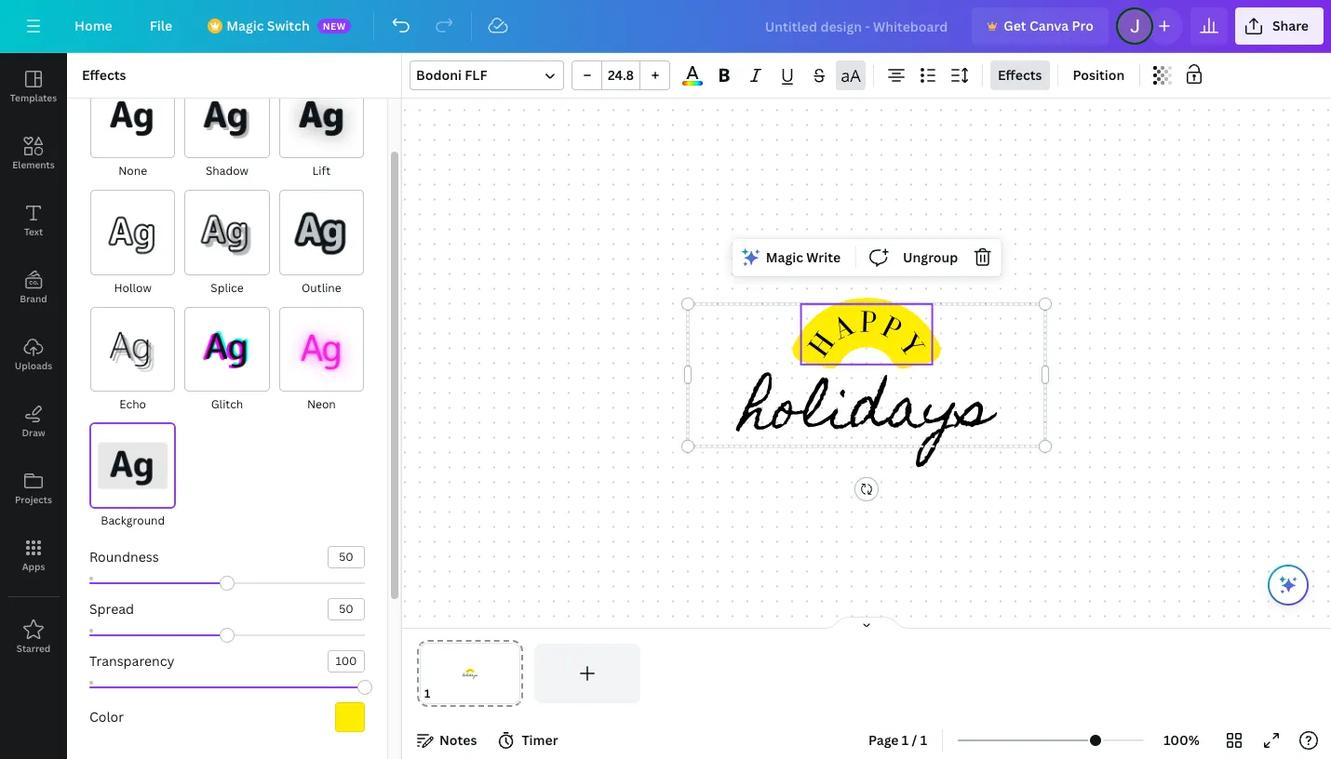 Task type: vqa. For each thing, say whether or not it's contained in the screenshot.
right NEW "Icon"
no



Task type: locate. For each thing, give the bounding box(es) containing it.
Design title text field
[[750, 7, 965, 45]]

effects down get
[[998, 66, 1043, 84]]

Spread text field
[[329, 600, 364, 621]]

apps button
[[0, 522, 67, 589]]

Roundness text field
[[329, 548, 364, 568]]

share button
[[1236, 7, 1324, 45]]

0 horizontal spatial effects
[[82, 66, 126, 84]]

2 1 from the left
[[921, 732, 928, 750]]

p
[[860, 305, 878, 339], [877, 309, 908, 347]]

position
[[1073, 66, 1125, 84]]

brand button
[[0, 254, 67, 321]]

1 horizontal spatial effects
[[998, 66, 1043, 84]]

magic left 'write'
[[766, 248, 804, 266]]

1 effects from the left
[[82, 66, 126, 84]]

hollow button
[[89, 189, 176, 299]]

outline button
[[278, 189, 365, 299]]

uploads
[[15, 359, 52, 373]]

100% button
[[1152, 726, 1213, 756]]

1 horizontal spatial magic
[[766, 248, 804, 266]]

magic inside button
[[766, 248, 804, 266]]

page
[[869, 732, 899, 750]]

projects
[[15, 494, 52, 507]]

0 horizontal spatial 1
[[902, 732, 909, 750]]

ungroup
[[903, 248, 959, 266]]

magic left switch
[[226, 17, 264, 34]]

neon
[[307, 397, 336, 413]]

0 horizontal spatial magic
[[226, 17, 264, 34]]

effects inside effects 'dropdown button'
[[998, 66, 1043, 84]]

transparency
[[89, 653, 175, 671]]

y
[[893, 327, 932, 363]]

write
[[807, 248, 841, 266]]

1 horizontal spatial 1
[[921, 732, 928, 750]]

echo
[[119, 397, 146, 413]]

#ffed00 image
[[335, 703, 365, 733]]

bodoni
[[416, 66, 462, 84]]

holidays
[[741, 355, 993, 473]]

Transparency text field
[[329, 652, 364, 673]]

effects
[[82, 66, 126, 84], [998, 66, 1043, 84]]

1 1 from the left
[[902, 732, 909, 750]]

new
[[323, 20, 346, 33]]

1 left /
[[902, 732, 909, 750]]

magic
[[226, 17, 264, 34], [766, 248, 804, 266]]

get
[[1004, 17, 1027, 34]]

0 vertical spatial magic
[[226, 17, 264, 34]]

timer
[[522, 732, 558, 750]]

background button
[[89, 423, 176, 532]]

projects button
[[0, 455, 67, 522]]

1 vertical spatial magic
[[766, 248, 804, 266]]

2 effects from the left
[[998, 66, 1043, 84]]

effects down home 'link'
[[82, 66, 126, 84]]

text button
[[0, 187, 67, 254]]

h
[[802, 326, 842, 363]]

starred
[[17, 643, 51, 656]]

magic for magic write
[[766, 248, 804, 266]]

glitch button
[[184, 306, 271, 415]]

echo button
[[89, 306, 176, 415]]

100%
[[1164, 732, 1200, 750]]

starred button
[[0, 604, 67, 671]]

file button
[[135, 7, 187, 45]]

neon button
[[278, 306, 365, 415]]

magic write button
[[736, 242, 848, 272]]

side panel tab list
[[0, 53, 67, 671]]

file
[[150, 17, 172, 34]]

magic write
[[766, 248, 841, 266]]

apps
[[22, 561, 45, 574]]

magic switch
[[226, 17, 310, 34]]

group
[[572, 61, 671, 90]]

none
[[118, 163, 147, 179]]

magic inside main menu bar
[[226, 17, 264, 34]]

ungroup button
[[896, 242, 966, 272]]

1
[[902, 732, 909, 750], [921, 732, 928, 750]]

1 right /
[[921, 732, 928, 750]]

draw button
[[0, 388, 67, 455]]



Task type: describe. For each thing, give the bounding box(es) containing it.
outline
[[302, 280, 341, 296]]

elements
[[12, 158, 55, 171]]

background
[[101, 513, 165, 529]]

templates button
[[0, 53, 67, 120]]

notes
[[440, 732, 477, 750]]

notes button
[[410, 726, 485, 756]]

timer button
[[492, 726, 566, 756]]

roundness
[[89, 549, 159, 567]]

shadow
[[206, 163, 249, 179]]

lift
[[312, 163, 331, 179]]

templates
[[10, 91, 57, 104]]

shadow button
[[184, 73, 271, 182]]

lift button
[[278, 73, 365, 182]]

share
[[1273, 17, 1309, 34]]

bodoni flf button
[[410, 61, 564, 90]]

canva
[[1030, 17, 1069, 34]]

home
[[75, 17, 112, 34]]

flf
[[465, 66, 487, 84]]

a
[[828, 307, 860, 346]]

splice button
[[184, 189, 271, 299]]

glitch
[[211, 397, 243, 413]]

brand
[[20, 292, 47, 305]]

switch
[[267, 17, 310, 34]]

a p p
[[828, 305, 908, 347]]

text
[[24, 225, 43, 238]]

get canva pro button
[[972, 7, 1109, 45]]

canva assistant image
[[1278, 575, 1300, 597]]

#ffed00 image
[[335, 703, 365, 733]]

position button
[[1066, 61, 1133, 90]]

spread
[[89, 601, 134, 619]]

/
[[912, 732, 918, 750]]

pro
[[1072, 17, 1094, 34]]

color
[[89, 709, 124, 727]]

– – number field
[[608, 66, 634, 84]]

page 1 image
[[417, 644, 523, 704]]

Page title text field
[[439, 685, 446, 704]]

effects button
[[991, 61, 1050, 90]]

page 1 / 1
[[869, 732, 928, 750]]

uploads button
[[0, 321, 67, 388]]

hide pages image
[[822, 617, 912, 631]]

color range image
[[683, 81, 703, 86]]

draw
[[22, 427, 45, 440]]

main menu bar
[[0, 0, 1332, 53]]

bodoni flf
[[416, 66, 487, 84]]

elements button
[[0, 120, 67, 187]]

magic for magic switch
[[226, 17, 264, 34]]

splice
[[211, 280, 244, 296]]

home link
[[60, 7, 127, 45]]

get canva pro
[[1004, 17, 1094, 34]]

none button
[[89, 73, 176, 182]]

hollow
[[114, 280, 152, 296]]



